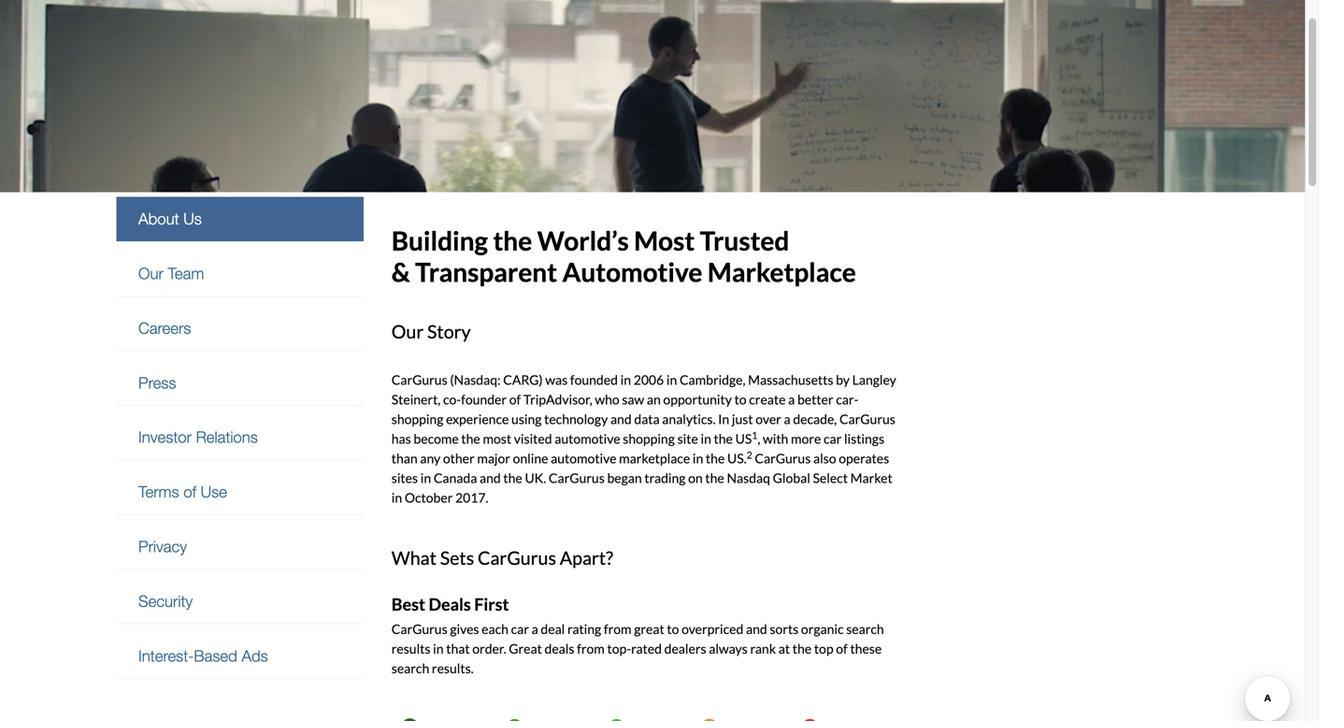 Task type: vqa. For each thing, say whether or not it's contained in the screenshot.
the top /
no



Task type: describe. For each thing, give the bounding box(es) containing it.
always
[[709, 641, 748, 656]]

tripadvisor,
[[524, 392, 593, 407]]

the inside building the world's most trusted & transparent automotive marketplace
[[493, 225, 532, 256]]

what sets cargurus apart?
[[392, 547, 613, 569]]

investor
[[138, 428, 192, 446]]

0 horizontal spatial search
[[392, 660, 429, 676]]

us
[[736, 431, 752, 447]]

of inside best deals first cargurus gives each car a deal rating from great to overpriced and sorts organic search results in that order. great deals from top-rated dealers always rank at the top of these search results.
[[836, 641, 848, 656]]

best deals first cargurus gives each car a deal rating from great to overpriced and sorts organic search results in that order. great deals from top-rated dealers always rank at the top of these search results.
[[392, 594, 884, 676]]

the down experience
[[461, 431, 480, 447]]

cargurus down with
[[755, 450, 811, 466]]

interest-based ads link
[[116, 634, 364, 678]]

results
[[392, 641, 431, 656]]

cargurus inside best deals first cargurus gives each car a deal rating from great to overpriced and sorts organic search results in that order. great deals from top-rated dealers always rank at the top of these search results.
[[392, 621, 448, 637]]

terms
[[138, 483, 179, 501]]

2
[[747, 449, 753, 460]]

interest-based ads
[[138, 646, 268, 665]]

using
[[512, 411, 542, 427]]

cargurus up first at left bottom
[[478, 547, 556, 569]]

terms of use link
[[116, 470, 364, 514]]

opportunity
[[663, 392, 732, 407]]

operates
[[839, 450, 890, 466]]

about
[[138, 210, 179, 228]]

data
[[634, 411, 660, 427]]

privacy
[[138, 537, 187, 555]]

create
[[749, 392, 786, 407]]

of inside terms of use link
[[184, 483, 196, 501]]

1 vertical spatial a
[[784, 411, 791, 427]]

1 vertical spatial from
[[577, 641, 605, 656]]

security
[[138, 592, 193, 610]]

best
[[392, 594, 426, 614]]

automotive
[[562, 256, 703, 288]]

began
[[607, 470, 642, 486]]

terms of use
[[138, 483, 227, 501]]

in inside , with more car listings than any other major online automotive marketplace in the us.
[[693, 450, 703, 466]]

online
[[513, 450, 548, 466]]

0 vertical spatial from
[[604, 621, 632, 637]]

building
[[392, 225, 488, 256]]

any
[[420, 450, 441, 466]]

rating
[[568, 621, 601, 637]]

us.
[[728, 450, 747, 466]]

story
[[427, 320, 471, 342]]

world's
[[537, 225, 629, 256]]

great
[[634, 621, 665, 637]]

&
[[392, 256, 410, 288]]

rated
[[631, 641, 662, 656]]

in up saw
[[621, 372, 631, 388]]

menu containing about us
[[116, 197, 364, 679]]

the right on
[[705, 470, 725, 486]]

in inside best deals first cargurus gives each car a deal rating from great to overpriced and sorts organic search results in that order. great deals from top-rated dealers always rank at the top of these search results.
[[433, 641, 444, 656]]

at
[[779, 641, 790, 656]]

overpriced
[[682, 621, 744, 637]]

massachusetts
[[748, 372, 834, 388]]

marketplace
[[619, 450, 690, 466]]

site
[[678, 431, 698, 447]]

also
[[814, 450, 837, 466]]

car inside , with more car listings than any other major online automotive marketplace in the us.
[[824, 431, 842, 447]]

careers link
[[116, 306, 364, 350]]

automotive inside , with more car listings than any other major online automotive marketplace in the us.
[[551, 450, 617, 466]]

to inside best deals first cargurus gives each car a deal rating from great to overpriced and sorts organic search results in that order. great deals from top-rated dealers always rank at the top of these search results.
[[667, 621, 679, 637]]

building the world's most trusted & transparent automotive marketplace
[[392, 225, 856, 288]]

2017.
[[455, 490, 489, 506]]

deals
[[429, 594, 471, 614]]

by
[[836, 372, 850, 388]]

become
[[414, 431, 459, 447]]

relations
[[196, 428, 258, 446]]

decade,
[[793, 411, 837, 427]]

cargurus (nasdaq: carg) was founded in 2006 in cambridge, massachusetts by langley steinert, co-founder of tripadvisor, who saw an opportunity to create a better car- shopping experience using technology and data analytics. in just over a decade, cargurus has become the most visited automotive shopping site in the us
[[392, 372, 897, 447]]

results.
[[432, 660, 474, 676]]

organic
[[801, 621, 844, 637]]

uk.
[[525, 470, 546, 486]]

better
[[798, 392, 834, 407]]

top-
[[607, 641, 631, 656]]

analytics.
[[662, 411, 716, 427]]

a inside best deals first cargurus gives each car a deal rating from great to overpriced and sorts organic search results in that order. great deals from top-rated dealers always rank at the top of these search results.
[[532, 621, 538, 637]]

investor relations link
[[116, 415, 364, 460]]

over
[[756, 411, 782, 427]]

,
[[758, 431, 761, 447]]

0 vertical spatial a
[[788, 392, 795, 407]]

canada
[[434, 470, 477, 486]]

privacy link
[[116, 525, 364, 569]]

1
[[752, 429, 758, 441]]

marketplace
[[708, 256, 856, 288]]

the left uk.
[[504, 470, 523, 486]]



Task type: locate. For each thing, give the bounding box(es) containing it.
market
[[851, 470, 893, 486]]

1 horizontal spatial of
[[509, 392, 521, 407]]

trusted
[[700, 225, 790, 256]]

in right the 2006
[[667, 372, 677, 388]]

our for our story
[[392, 320, 424, 342]]

langley
[[853, 372, 897, 388]]

in left that
[[433, 641, 444, 656]]

in down sites
[[392, 490, 402, 506]]

sets
[[440, 547, 474, 569]]

1 vertical spatial and
[[480, 470, 501, 486]]

experience
[[446, 411, 509, 427]]

1 vertical spatial search
[[392, 660, 429, 676]]

of right top
[[836, 641, 848, 656]]

technology
[[544, 411, 608, 427]]

0 vertical spatial shopping
[[392, 411, 444, 427]]

deals
[[545, 641, 575, 656]]

1 vertical spatial our
[[392, 320, 424, 342]]

us
[[184, 210, 202, 228]]

gives
[[450, 621, 479, 637]]

saw
[[622, 392, 644, 407]]

search up these
[[847, 621, 884, 637]]

0 vertical spatial automotive
[[555, 431, 621, 447]]

nasdaq
[[727, 470, 771, 486]]

the left us.
[[706, 450, 725, 466]]

our team
[[138, 264, 204, 282]]

cargurus right uk.
[[549, 470, 605, 486]]

in up on
[[693, 450, 703, 466]]

than
[[392, 450, 418, 466]]

1 horizontal spatial search
[[847, 621, 884, 637]]

ads
[[242, 646, 268, 665]]

search down results
[[392, 660, 429, 676]]

1 horizontal spatial and
[[611, 411, 632, 427]]

to up dealers
[[667, 621, 679, 637]]

what
[[392, 547, 437, 569]]

major
[[477, 450, 511, 466]]

our left story
[[392, 320, 424, 342]]

0 vertical spatial car
[[824, 431, 842, 447]]

automotive
[[555, 431, 621, 447], [551, 450, 617, 466]]

a left "deal"
[[532, 621, 538, 637]]

2 horizontal spatial of
[[836, 641, 848, 656]]

in right site
[[701, 431, 712, 447]]

0 horizontal spatial car
[[511, 621, 529, 637]]

shopping down data
[[623, 431, 675, 447]]

most
[[483, 431, 512, 447]]

with
[[763, 431, 789, 447]]

search
[[847, 621, 884, 637], [392, 660, 429, 676]]

2 vertical spatial a
[[532, 621, 538, 637]]

founder
[[461, 392, 507, 407]]

from
[[604, 621, 632, 637], [577, 641, 605, 656]]

, with more car listings than any other major online automotive marketplace in the us.
[[392, 431, 885, 466]]

and down major at left bottom
[[480, 470, 501, 486]]

and inside the cargurus also operates sites in canada and the uk. cargurus began trading on the nasdaq global select market in october 2017.
[[480, 470, 501, 486]]

0 vertical spatial search
[[847, 621, 884, 637]]

listings
[[844, 431, 885, 447]]

to up the just
[[735, 392, 747, 407]]

of inside cargurus (nasdaq: carg) was founded in 2006 in cambridge, massachusetts by langley steinert, co-founder of tripadvisor, who saw an opportunity to create a better car- shopping experience using technology and data analytics. in just over a decade, cargurus has become the most visited automotive shopping site in the us
[[509, 392, 521, 407]]

select
[[813, 470, 848, 486]]

2 vertical spatial and
[[746, 621, 768, 637]]

great
[[509, 641, 542, 656]]

cargurus up steinert,
[[392, 372, 448, 388]]

cargurus up listings
[[840, 411, 896, 427]]

of left use
[[184, 483, 196, 501]]

a down massachusetts
[[788, 392, 795, 407]]

of down carg)
[[509, 392, 521, 407]]

0 horizontal spatial to
[[667, 621, 679, 637]]

our inside our team link
[[138, 264, 163, 282]]

cargurus up results
[[392, 621, 448, 637]]

security link
[[116, 579, 364, 623]]

who
[[595, 392, 620, 407]]

1 vertical spatial shopping
[[623, 431, 675, 447]]

on
[[688, 470, 703, 486]]

0 horizontal spatial shopping
[[392, 411, 444, 427]]

shopping down steinert,
[[392, 411, 444, 427]]

transparent
[[415, 256, 557, 288]]

about us
[[138, 210, 202, 228]]

order.
[[473, 641, 506, 656]]

that
[[446, 641, 470, 656]]

a right over
[[784, 411, 791, 427]]

visited
[[514, 431, 552, 447]]

co-
[[443, 392, 461, 407]]

1 vertical spatial to
[[667, 621, 679, 637]]

first
[[474, 594, 509, 614]]

1 horizontal spatial car
[[824, 431, 842, 447]]

press link
[[116, 361, 364, 405]]

interest-
[[138, 646, 194, 665]]

0 vertical spatial our
[[138, 264, 163, 282]]

october
[[405, 490, 453, 506]]

carg)
[[503, 372, 543, 388]]

(nasdaq:
[[450, 372, 501, 388]]

car up great
[[511, 621, 529, 637]]

the down in
[[714, 431, 733, 447]]

trading
[[645, 470, 686, 486]]

1 horizontal spatial shopping
[[623, 431, 675, 447]]

careers
[[138, 319, 191, 337]]

the inside best deals first cargurus gives each car a deal rating from great to overpriced and sorts organic search results in that order. great deals from top-rated dealers always rank at the top of these search results.
[[793, 641, 812, 656]]

our for our team
[[138, 264, 163, 282]]

investor relations
[[138, 428, 258, 446]]

automotive inside cargurus (nasdaq: carg) was founded in 2006 in cambridge, massachusetts by langley steinert, co-founder of tripadvisor, who saw an opportunity to create a better car- shopping experience using technology and data analytics. in just over a decade, cargurus has become the most visited automotive shopping site in the us
[[555, 431, 621, 447]]

just
[[732, 411, 753, 427]]

from down "rating"
[[577, 641, 605, 656]]

in
[[718, 411, 730, 427]]

our story
[[392, 320, 471, 342]]

1 vertical spatial car
[[511, 621, 529, 637]]

our left team
[[138, 264, 163, 282]]

car inside best deals first cargurus gives each car a deal rating from great to overpriced and sorts organic search results in that order. great deals from top-rated dealers always rank at the top of these search results.
[[511, 621, 529, 637]]

1 horizontal spatial to
[[735, 392, 747, 407]]

and inside best deals first cargurus gives each car a deal rating from great to overpriced and sorts organic search results in that order. great deals from top-rated dealers always rank at the top of these search results.
[[746, 621, 768, 637]]

more
[[791, 431, 821, 447]]

2006
[[634, 372, 664, 388]]

sorts
[[770, 621, 799, 637]]

and up 'rank'
[[746, 621, 768, 637]]

sites
[[392, 470, 418, 486]]

the up transparent
[[493, 225, 532, 256]]

shopping
[[392, 411, 444, 427], [623, 431, 675, 447]]

in
[[621, 372, 631, 388], [667, 372, 677, 388], [701, 431, 712, 447], [693, 450, 703, 466], [421, 470, 431, 486], [392, 490, 402, 506], [433, 641, 444, 656]]

2 horizontal spatial and
[[746, 621, 768, 637]]

1 vertical spatial of
[[184, 483, 196, 501]]

was
[[545, 372, 568, 388]]

in up october on the left
[[421, 470, 431, 486]]

0 horizontal spatial our
[[138, 264, 163, 282]]

global
[[773, 470, 811, 486]]

0 horizontal spatial and
[[480, 470, 501, 486]]

2 vertical spatial of
[[836, 641, 848, 656]]

0 vertical spatial of
[[509, 392, 521, 407]]

has
[[392, 431, 411, 447]]

from up top-
[[604, 621, 632, 637]]

to
[[735, 392, 747, 407], [667, 621, 679, 637]]

the inside , with more car listings than any other major online automotive marketplace in the us.
[[706, 450, 725, 466]]

most
[[634, 225, 695, 256]]

founded
[[570, 372, 618, 388]]

car up also
[[824, 431, 842, 447]]

and inside cargurus (nasdaq: carg) was founded in 2006 in cambridge, massachusetts by langley steinert, co-founder of tripadvisor, who saw an opportunity to create a better car- shopping experience using technology and data analytics. in just over a decade, cargurus has become the most visited automotive shopping site in the us
[[611, 411, 632, 427]]

to inside cargurus (nasdaq: carg) was founded in 2006 in cambridge, massachusetts by langley steinert, co-founder of tripadvisor, who saw an opportunity to create a better car- shopping experience using technology and data analytics. in just over a decade, cargurus has become the most visited automotive shopping site in the us
[[735, 392, 747, 407]]

1 vertical spatial automotive
[[551, 450, 617, 466]]

team
[[168, 264, 204, 282]]

the right at
[[793, 641, 812, 656]]

0 vertical spatial and
[[611, 411, 632, 427]]

and down saw
[[611, 411, 632, 427]]

0 horizontal spatial of
[[184, 483, 196, 501]]

cargurus also operates sites in canada and the uk. cargurus began trading on the nasdaq global select market in october 2017.
[[392, 450, 893, 506]]

1 horizontal spatial our
[[392, 320, 424, 342]]

menu
[[116, 197, 364, 679]]

top
[[814, 641, 834, 656]]

deal
[[541, 621, 565, 637]]

other
[[443, 450, 475, 466]]

cambridge,
[[680, 372, 746, 388]]

rank
[[750, 641, 776, 656]]

0 vertical spatial to
[[735, 392, 747, 407]]

these
[[850, 641, 882, 656]]



